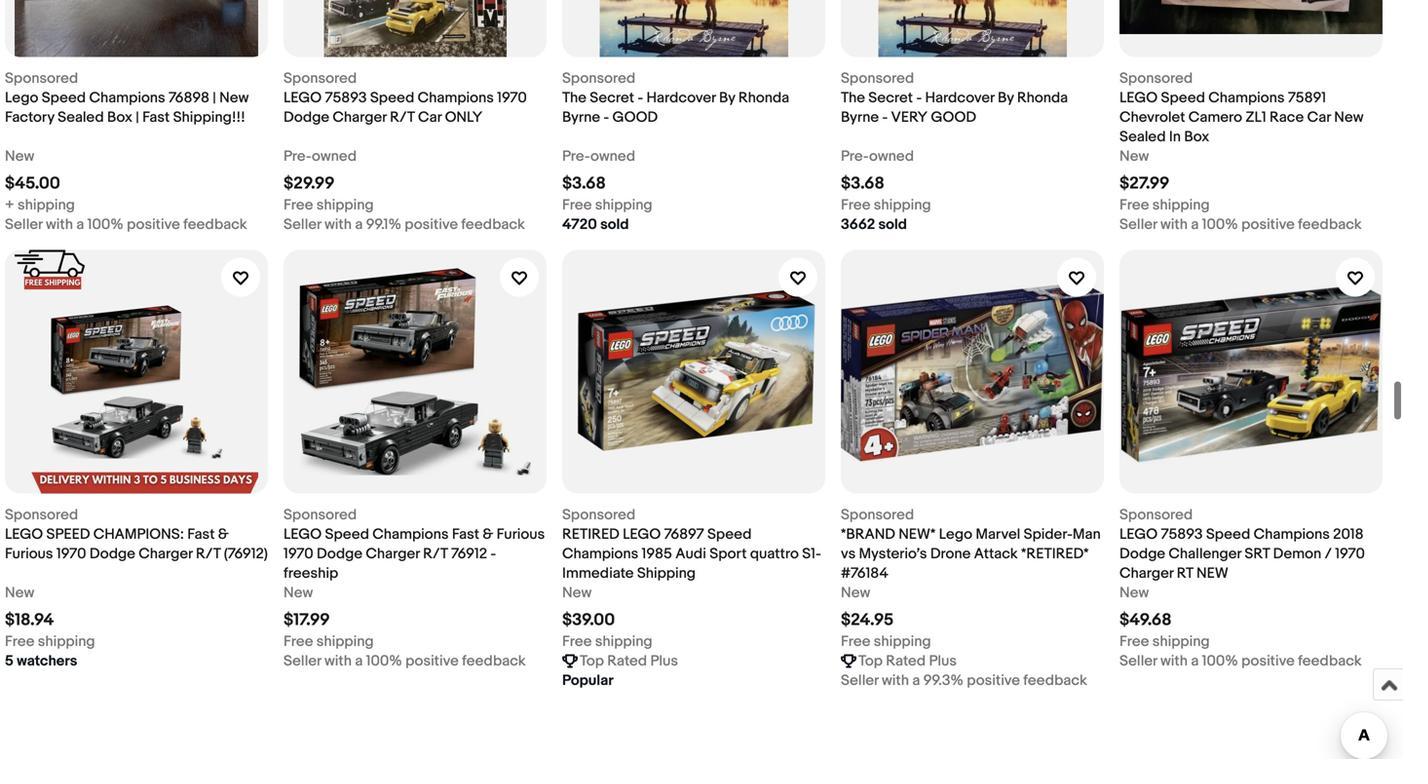 Task type: locate. For each thing, give the bounding box(es) containing it.
free shipping text field for pre-owned $3.68 free shipping 3662 sold
[[841, 196, 931, 215]]

1 rated from the left
[[607, 653, 647, 670]]

sponsored inside sponsored lego 75893 speed champions 1970 dodge charger r/t car only
[[284, 70, 357, 87]]

0 horizontal spatial plus
[[651, 653, 678, 670]]

sponsored for sponsored lego speed champions 76898 | new factory sealed box | fast shipping!!!
[[5, 70, 78, 87]]

lego up 1985
[[623, 526, 661, 543]]

seller down $27.99 text field
[[1120, 216, 1157, 234]]

box right the in
[[1184, 128, 1210, 146]]

1 by from the left
[[719, 89, 735, 107]]

free shipping text field up the watchers
[[5, 632, 95, 652]]

free inside sponsored lego speed champions fast & furious 1970 dodge charger r/t 76912 - freeship new $17.99 free shipping seller with a 100% positive feedback
[[284, 633, 313, 651]]

sponsored text field up freeship
[[284, 505, 357, 525]]

free down $17.99
[[284, 633, 313, 651]]

shipping
[[18, 197, 75, 214], [317, 197, 374, 214], [595, 197, 653, 214], [874, 197, 931, 214], [1153, 197, 1210, 214], [38, 633, 95, 651], [317, 633, 374, 651], [595, 633, 653, 651], [874, 633, 931, 651], [1153, 633, 1210, 651]]

dodge inside sponsored lego speed champions fast & furious 1970 dodge charger r/t 76912 - freeship new $17.99 free shipping seller with a 100% positive feedback
[[317, 545, 363, 563]]

pre-owned $29.99 free shipping seller with a 99.1% positive feedback
[[284, 148, 525, 234]]

75893 for $29.99
[[325, 89, 367, 107]]

pre-owned $3.68 free shipping 4720 sold
[[562, 148, 653, 234]]

1 horizontal spatial sealed
[[1120, 128, 1166, 146]]

1 plus from the left
[[651, 653, 678, 670]]

1 horizontal spatial pre-
[[562, 148, 591, 165]]

sold
[[600, 216, 629, 234], [879, 216, 907, 234]]

0 horizontal spatial top rated plus
[[580, 653, 678, 670]]

1 horizontal spatial hardcover
[[925, 89, 995, 107]]

1 horizontal spatial rated
[[886, 653, 926, 670]]

list containing $45.00
[[5, 0, 1399, 722]]

1 good from the left
[[613, 109, 658, 126]]

Free shipping text field
[[284, 196, 374, 215], [1120, 196, 1210, 215], [5, 632, 95, 652], [841, 632, 931, 652]]

mysterio's
[[859, 545, 927, 563]]

sponsored text field for $24.95
[[841, 505, 914, 525]]

speed up factory
[[42, 89, 86, 107]]

1 horizontal spatial plus
[[929, 653, 957, 670]]

(76912)
[[224, 545, 268, 563]]

speed
[[42, 89, 86, 107], [370, 89, 414, 107], [1161, 89, 1205, 107], [325, 526, 369, 543], [708, 526, 752, 543], [1206, 526, 1251, 543]]

champions
[[89, 89, 165, 107], [418, 89, 494, 107], [1209, 89, 1285, 107], [373, 526, 449, 543], [1254, 526, 1330, 543], [562, 545, 639, 563]]

lego inside sponsored lego speed champions 76898 | new factory sealed box | fast shipping!!!
[[5, 89, 38, 107]]

75893 up challenger
[[1161, 526, 1203, 543]]

1 horizontal spatial new text field
[[841, 583, 871, 603]]

a
[[76, 216, 84, 234], [355, 216, 363, 234], [1191, 216, 1199, 234], [355, 653, 363, 670], [1191, 653, 1199, 670], [913, 672, 920, 690]]

quattro
[[750, 545, 799, 563]]

seller down $29.99 text field
[[284, 216, 321, 234]]

$18.94 text field
[[5, 610, 54, 631]]

$24.95
[[841, 610, 894, 631]]

top rated plus for $39.00
[[580, 653, 678, 670]]

with down $49.68
[[1161, 653, 1188, 670]]

sealed down chevrolet
[[1120, 128, 1166, 146]]

new text field for $49.68
[[1120, 583, 1149, 603]]

0 horizontal spatial furious
[[5, 545, 53, 563]]

dodge left challenger
[[1120, 545, 1166, 563]]

2 horizontal spatial fast
[[452, 526, 480, 543]]

free down $24.95 text box
[[841, 633, 871, 651]]

*brand
[[841, 526, 896, 543]]

pre- up $3.68 text box
[[562, 148, 591, 165]]

75893
[[325, 89, 367, 107], [1161, 526, 1203, 543]]

sponsored lego speed champions fast & furious 1970 dodge charger r/t 76912 - freeship new $17.99 free shipping seller with a 100% positive feedback
[[284, 506, 545, 670]]

good up pre-owned text field at left top
[[613, 109, 658, 126]]

0 vertical spatial lego
[[5, 89, 38, 107]]

3 owned from the left
[[869, 148, 914, 165]]

byrne
[[562, 109, 600, 126], [841, 109, 879, 126]]

charger inside 'sponsored lego 75893 speed champions 2018 dodge challenger srt demon / 1970 charger rt new new $49.68 free shipping seller with a 100% positive feedback'
[[1120, 565, 1174, 582]]

new text field up the $27.99
[[1120, 147, 1149, 166]]

2 top from the left
[[859, 653, 883, 670]]

75893 inside sponsored lego 75893 speed champions 1970 dodge charger r/t car only
[[325, 89, 367, 107]]

pre- up $3.68 text field
[[841, 148, 869, 165]]

sponsored inside sponsored *brand new* lego marvel spider-man vs mysterio's drone attack  *retired* #76184 new $24.95 free shipping
[[841, 506, 914, 524]]

shipping up 4720 sold text box
[[595, 197, 653, 214]]

free inside 'sponsored lego 75893 speed champions 2018 dodge challenger srt demon / 1970 charger rt new new $49.68 free shipping seller with a 100% positive feedback'
[[1120, 633, 1149, 651]]

free shipping text field for $27.99
[[1120, 196, 1210, 215]]

2 horizontal spatial r/t
[[423, 545, 448, 563]]

1 vertical spatial sealed
[[1120, 128, 1166, 146]]

0 horizontal spatial by
[[719, 89, 735, 107]]

1 sold from the left
[[600, 216, 629, 234]]

lego up factory
[[5, 89, 38, 107]]

shipping up top rated plus text field
[[595, 633, 653, 651]]

with down + shipping text field
[[46, 216, 73, 234]]

new right race
[[1334, 109, 1364, 126]]

1 vertical spatial 75893
[[1161, 526, 1203, 543]]

charger down champions:
[[139, 545, 193, 563]]

plus inside text box
[[929, 653, 957, 670]]

furious inside sponsored lego speed champions fast & furious 1970 dodge charger r/t 76912 - freeship new $17.99 free shipping seller with a 100% positive feedback
[[497, 526, 545, 543]]

pre-owned text field for $29.99
[[284, 147, 357, 166]]

owned up $29.99 text field
[[312, 148, 357, 165]]

seller
[[5, 216, 43, 234], [284, 216, 321, 234], [1120, 216, 1157, 234], [284, 653, 321, 670], [1120, 653, 1157, 670], [841, 672, 879, 690]]

positive inside text box
[[967, 672, 1020, 690]]

shipping up top rated plus text box
[[874, 633, 931, 651]]

byrne inside sponsored the secret - hardcover by rhonda byrne - very good
[[841, 109, 879, 126]]

New text field
[[562, 583, 592, 603], [841, 583, 871, 603]]

1 new text field from the left
[[562, 583, 592, 603]]

2 horizontal spatial owned
[[869, 148, 914, 165]]

immediate
[[562, 565, 634, 582]]

+ shipping text field
[[5, 196, 75, 215]]

sponsored text field up chevrolet
[[1120, 69, 1193, 88]]

fast inside sponsored lego speed champions fast & furious 1970 dodge charger r/t 76912 - freeship new $17.99 free shipping seller with a 100% positive feedback
[[452, 526, 480, 543]]

free shipping text field down $24.95 text box
[[841, 632, 931, 652]]

1 top rated plus from the left
[[580, 653, 678, 670]]

charger inside sponsored lego speed champions: fast & furious 1970 dodge charger r/t (76912)
[[139, 545, 193, 563]]

sponsored inside sponsored lego speed champions 76898 | new factory sealed box | fast shipping!!!
[[5, 70, 78, 87]]

lego left speed
[[5, 526, 43, 543]]

1 rhonda from the left
[[739, 89, 790, 107]]

$27.99
[[1120, 174, 1170, 194]]

2 car from the left
[[1308, 109, 1331, 126]]

75893 inside 'sponsored lego 75893 speed champions 2018 dodge challenger srt demon / 1970 charger rt new new $49.68 free shipping seller with a 100% positive feedback'
[[1161, 526, 1203, 543]]

the
[[562, 89, 587, 107], [841, 89, 865, 107]]

$29.99
[[284, 174, 335, 194]]

new text field for $39.00
[[562, 583, 592, 603]]

3 pre- from the left
[[841, 148, 869, 165]]

lego inside sponsored *brand new* lego marvel spider-man vs mysterio's drone attack  *retired* #76184 new $24.95 free shipping
[[939, 526, 973, 543]]

speed up sport at the bottom of the page
[[708, 526, 752, 543]]

1 vertical spatial furious
[[5, 545, 53, 563]]

1 horizontal spatial box
[[1184, 128, 1210, 146]]

champions inside sponsored lego 75893 speed champions 1970 dodge charger r/t car only
[[418, 89, 494, 107]]

free shipping text field down $27.99 text field
[[1120, 196, 1210, 215]]

3662
[[841, 216, 875, 234]]

car left only
[[418, 109, 442, 126]]

with down $27.99 text field
[[1161, 216, 1188, 234]]

2 hardcover from the left
[[925, 89, 995, 107]]

sponsored inside sponsored the secret - hardcover by rhonda byrne - good
[[562, 70, 636, 87]]

plus for $39.00
[[651, 653, 678, 670]]

new text field down the #76184
[[841, 583, 871, 603]]

new up the shipping!!!
[[219, 89, 249, 107]]

a inside sponsored lego speed champions fast & furious 1970 dodge charger r/t 76912 - freeship new $17.99 free shipping seller with a 100% positive feedback
[[355, 653, 363, 670]]

free up 5
[[5, 633, 35, 651]]

lego inside sponsored lego speed champions fast & furious 1970 dodge charger r/t 76912 - freeship new $17.99 free shipping seller with a 100% positive feedback
[[284, 526, 322, 543]]

sponsored text field for $39.00
[[562, 505, 636, 525]]

rated inside text box
[[886, 653, 926, 670]]

Seller with a 99.3% positive feedback text field
[[841, 671, 1087, 691]]

lego
[[284, 89, 322, 107], [1120, 89, 1158, 107], [5, 526, 43, 543], [284, 526, 322, 543], [623, 526, 661, 543], [1120, 526, 1158, 543]]

charger left rt
[[1120, 565, 1174, 582]]

top inside text field
[[580, 653, 604, 670]]

1 horizontal spatial rhonda
[[1017, 89, 1068, 107]]

audi
[[676, 545, 706, 563]]

free up 4720 at the top of the page
[[562, 197, 592, 214]]

the inside sponsored the secret - hardcover by rhonda byrne - good
[[562, 89, 587, 107]]

1 byrne from the left
[[562, 109, 600, 126]]

& up (76912)
[[218, 526, 229, 543]]

drone
[[931, 545, 971, 563]]

$3.68
[[562, 174, 606, 194], [841, 174, 885, 194]]

owned inside pre-owned $29.99 free shipping seller with a 99.1% positive feedback
[[312, 148, 357, 165]]

shipping inside sponsored retired lego 76897 speed champions 1985 audi sport quattro s1- immediate shipping new $39.00 free shipping
[[595, 633, 653, 651]]

2 top rated plus from the left
[[859, 653, 957, 670]]

sponsored text field up *brand
[[841, 505, 914, 525]]

shipping up the watchers
[[38, 633, 95, 651]]

sponsored for sponsored lego speed champions 75891 chevrolet camero zl1 race car new sealed in box new $27.99 free shipping seller with a 100% positive feedback
[[1120, 70, 1193, 87]]

lego inside 'sponsored lego 75893 speed champions 2018 dodge challenger srt demon / 1970 charger rt new new $49.68 free shipping seller with a 100% positive feedback'
[[1120, 526, 1158, 543]]

0 horizontal spatial |
[[136, 109, 139, 126]]

free shipping text field down $39.00
[[562, 632, 653, 652]]

feedback
[[183, 216, 247, 234], [461, 216, 525, 234], [1298, 216, 1362, 234], [462, 653, 526, 670], [1298, 653, 1362, 670], [1024, 672, 1087, 690]]

hardcover inside sponsored the secret - hardcover by rhonda byrne - good
[[647, 89, 716, 107]]

3 sponsored text field from the left
[[562, 69, 636, 88]]

Pre-owned text field
[[284, 147, 357, 166], [841, 147, 914, 166]]

1985
[[642, 545, 672, 563]]

|
[[213, 89, 216, 107], [136, 109, 139, 126]]

lego for $17.99
[[284, 526, 322, 543]]

free inside sponsored retired lego 76897 speed champions 1985 audi sport quattro s1- immediate shipping new $39.00 free shipping
[[562, 633, 592, 651]]

Popular text field
[[562, 671, 614, 691]]

sold for pre-owned $3.68 free shipping 3662 sold
[[879, 216, 907, 234]]

1 horizontal spatial 75893
[[1161, 526, 1203, 543]]

hardcover for pre-owned $3.68 free shipping 4720 sold
[[647, 89, 716, 107]]

furious inside sponsored lego speed champions: fast & furious 1970 dodge charger r/t (76912)
[[5, 545, 53, 563]]

lego for $18.94
[[5, 526, 43, 543]]

shipping inside new $45.00 + shipping seller with a 100% positive feedback
[[18, 197, 75, 214]]

Top Rated Plus text field
[[859, 652, 957, 671]]

0 horizontal spatial pre-owned text field
[[284, 147, 357, 166]]

0 horizontal spatial owned
[[312, 148, 357, 165]]

charger
[[333, 109, 387, 126], [139, 545, 193, 563], [366, 545, 420, 563], [1120, 565, 1174, 582]]

76897
[[664, 526, 704, 543]]

2 pre-owned text field from the left
[[841, 147, 914, 166]]

list
[[5, 0, 1399, 722]]

top for $24.95
[[859, 653, 883, 670]]

new text field for $18.94
[[5, 583, 34, 603]]

2 $3.68 from the left
[[841, 174, 885, 194]]

new
[[1197, 565, 1229, 582]]

new text field up $49.68 text field
[[1120, 583, 1149, 603]]

sponsored
[[5, 70, 78, 87], [284, 70, 357, 87], [562, 70, 636, 87], [841, 70, 914, 87], [1120, 70, 1193, 87], [5, 506, 78, 524], [284, 506, 357, 524], [562, 506, 636, 524], [841, 506, 914, 524], [1120, 506, 1193, 524]]

4720 sold text field
[[562, 215, 629, 235]]

furious
[[497, 526, 545, 543], [5, 545, 53, 563]]

new inside new $18.94 free shipping 5 watchers
[[5, 584, 34, 602]]

sponsored lego speed champions 75891 chevrolet camero zl1 race car new sealed in box new $27.99 free shipping seller with a 100% positive feedback
[[1120, 70, 1364, 234]]

1 horizontal spatial |
[[213, 89, 216, 107]]

sold right 3662
[[879, 216, 907, 234]]

sponsored inside sponsored lego speed champions 75891 chevrolet camero zl1 race car new sealed in box new $27.99 free shipping seller with a 100% positive feedback
[[1120, 70, 1193, 87]]

0 horizontal spatial car
[[418, 109, 442, 126]]

secret for pre-owned $3.68 free shipping 4720 sold
[[590, 89, 634, 107]]

seller with a 100% positive feedback text field for $27.99
[[1120, 215, 1362, 235]]

byrne for pre-owned $3.68 free shipping 3662 sold
[[841, 109, 879, 126]]

1 pre-owned text field from the left
[[284, 147, 357, 166]]

with
[[46, 216, 73, 234], [325, 216, 352, 234], [1161, 216, 1188, 234], [325, 653, 352, 670], [1161, 653, 1188, 670], [882, 672, 909, 690]]

0 horizontal spatial 75893
[[325, 89, 367, 107]]

1 horizontal spatial top rated plus
[[859, 653, 957, 670]]

s1-
[[802, 545, 821, 563]]

0 horizontal spatial box
[[107, 109, 132, 126]]

rhonda for pre-owned $3.68 free shipping 3662 sold
[[1017, 89, 1068, 107]]

2 good from the left
[[931, 109, 977, 126]]

$18.94
[[5, 610, 54, 631]]

seller with a 99.3% positive feedback
[[841, 672, 1087, 690]]

0 horizontal spatial fast
[[142, 109, 170, 126]]

sponsored text field up retired
[[562, 505, 636, 525]]

Seller with a 100% positive feedback text field
[[5, 215, 247, 235], [1120, 215, 1362, 235], [1120, 652, 1362, 671]]

lego for $27.99
[[1120, 89, 1158, 107]]

100%
[[87, 216, 124, 234], [1202, 216, 1238, 234], [366, 653, 402, 670], [1202, 653, 1238, 670]]

0 horizontal spatial secret
[[590, 89, 634, 107]]

top
[[580, 653, 604, 670], [859, 653, 883, 670]]

2 byrne from the left
[[841, 109, 879, 126]]

dodge
[[284, 109, 329, 126], [90, 545, 135, 563], [317, 545, 363, 563], [1120, 545, 1166, 563]]

by for pre-owned $3.68 free shipping 3662 sold
[[998, 89, 1014, 107]]

new text field for $45.00
[[5, 147, 34, 166]]

new text field for $24.95
[[841, 583, 871, 603]]

furious for $18.94
[[5, 545, 53, 563]]

Sponsored text field
[[1120, 69, 1193, 88], [5, 505, 78, 525], [284, 505, 357, 525], [562, 505, 636, 525], [841, 505, 914, 525], [1120, 505, 1193, 525]]

with down top rated plus text box
[[882, 672, 909, 690]]

rhonda inside sponsored the secret - hardcover by rhonda byrne - very good
[[1017, 89, 1068, 107]]

0 vertical spatial furious
[[497, 526, 545, 543]]

new text field for $27.99
[[1120, 147, 1149, 166]]

dodge inside sponsored lego 75893 speed champions 1970 dodge charger r/t car only
[[284, 109, 329, 126]]

charger left 76912
[[366, 545, 420, 563]]

good inside sponsored the secret - hardcover by rhonda byrne - very good
[[931, 109, 977, 126]]

pre- inside pre-owned $3.68 free shipping 3662 sold
[[841, 148, 869, 165]]

1 horizontal spatial sold
[[879, 216, 907, 234]]

0 vertical spatial box
[[107, 109, 132, 126]]

free up 3662
[[841, 197, 871, 214]]

sold for pre-owned $3.68 free shipping 4720 sold
[[600, 216, 629, 234]]

new up "$45.00"
[[5, 148, 34, 165]]

1 horizontal spatial fast
[[187, 526, 215, 543]]

with inside sponsored lego speed champions 75891 chevrolet camero zl1 race car new sealed in box new $27.99 free shipping seller with a 100% positive feedback
[[1161, 216, 1188, 234]]

1 sponsored text field from the left
[[5, 69, 78, 88]]

shipping inside sponsored lego speed champions 75891 chevrolet camero zl1 race car new sealed in box new $27.99 free shipping seller with a 100% positive feedback
[[1153, 197, 1210, 214]]

4 sponsored text field from the left
[[841, 69, 914, 88]]

new text field down freeship
[[284, 583, 313, 603]]

sponsored inside sponsored the secret - hardcover by rhonda byrne - very good
[[841, 70, 914, 87]]

0 horizontal spatial sealed
[[58, 109, 104, 126]]

byrne up pre-owned text field at left top
[[562, 109, 600, 126]]

0 horizontal spatial top
[[580, 653, 604, 670]]

lego for $49.68
[[1120, 526, 1158, 543]]

1 horizontal spatial lego
[[939, 526, 973, 543]]

seller inside sponsored lego speed champions fast & furious 1970 dodge charger r/t 76912 - freeship new $17.99 free shipping seller with a 100% positive feedback
[[284, 653, 321, 670]]

speed inside 'sponsored lego 75893 speed champions 2018 dodge challenger srt demon / 1970 charger rt new new $49.68 free shipping seller with a 100% positive feedback'
[[1206, 526, 1251, 543]]

0 horizontal spatial $3.68
[[562, 174, 606, 194]]

1 horizontal spatial the
[[841, 89, 865, 107]]

0 horizontal spatial r/t
[[196, 545, 221, 563]]

1 & from the left
[[218, 526, 229, 543]]

top rated plus up popular text field
[[580, 653, 678, 670]]

lego up drone
[[939, 526, 973, 543]]

new down freeship
[[284, 584, 313, 602]]

sponsored for sponsored lego 75893 speed champions 1970 dodge charger r/t car only
[[284, 70, 357, 87]]

1 horizontal spatial byrne
[[841, 109, 879, 126]]

speed up challenger
[[1206, 526, 1251, 543]]

0 horizontal spatial lego
[[5, 89, 38, 107]]

lego up freeship
[[284, 526, 322, 543]]

chevrolet
[[1120, 109, 1185, 126]]

*retired*
[[1021, 545, 1089, 563]]

0 vertical spatial sealed
[[58, 109, 104, 126]]

car
[[418, 109, 442, 126], [1308, 109, 1331, 126]]

free shipping text field for $24.95
[[841, 632, 931, 652]]

dodge up freeship
[[317, 545, 363, 563]]

1 vertical spatial box
[[1184, 128, 1210, 146]]

by inside sponsored the secret - hardcover by rhonda byrne - very good
[[998, 89, 1014, 107]]

$3.68 up 3662
[[841, 174, 885, 194]]

0 horizontal spatial sold
[[600, 216, 629, 234]]

Top Rated Plus text field
[[580, 652, 678, 671]]

2 sponsored text field from the left
[[284, 69, 357, 88]]

2 sold from the left
[[879, 216, 907, 234]]

1 horizontal spatial good
[[931, 109, 977, 126]]

new text field down immediate
[[562, 583, 592, 603]]

good inside sponsored the secret - hardcover by rhonda byrne - good
[[613, 109, 658, 126]]

by for pre-owned $3.68 free shipping 4720 sold
[[719, 89, 735, 107]]

top rated plus up 99.3%
[[859, 653, 957, 670]]

new inside sponsored lego speed champions 76898 | new factory sealed box | fast shipping!!!
[[219, 89, 249, 107]]

plus
[[651, 653, 678, 670], [929, 653, 957, 670]]

hardcover
[[647, 89, 716, 107], [925, 89, 995, 107]]

sealed right factory
[[58, 109, 104, 126]]

box
[[107, 109, 132, 126], [1184, 128, 1210, 146]]

sponsored for sponsored the secret - hardcover by rhonda byrne - very good
[[841, 70, 914, 87]]

1 top from the left
[[580, 653, 604, 670]]

sponsored for sponsored the secret - hardcover by rhonda byrne - good
[[562, 70, 636, 87]]

rated
[[607, 653, 647, 670], [886, 653, 926, 670]]

lego up chevrolet
[[1120, 89, 1158, 107]]

pre- up $29.99 text field
[[284, 148, 312, 165]]

1 horizontal spatial furious
[[497, 526, 545, 543]]

1 secret from the left
[[590, 89, 634, 107]]

2 by from the left
[[998, 89, 1014, 107]]

pre- for pre-owned $29.99 free shipping seller with a 99.1% positive feedback
[[284, 148, 312, 165]]

speed up freeship
[[325, 526, 369, 543]]

sponsored for sponsored *brand new* lego marvel spider-man vs mysterio's drone attack  *retired* #76184 new $24.95 free shipping
[[841, 506, 914, 524]]

1970
[[497, 89, 527, 107], [56, 545, 86, 563], [284, 545, 313, 563], [1335, 545, 1365, 563]]

1 vertical spatial lego
[[939, 526, 973, 543]]

dodge inside sponsored lego speed champions: fast & furious 1970 dodge charger r/t (76912)
[[90, 545, 135, 563]]

1 horizontal spatial r/t
[[390, 109, 415, 126]]

free down $29.99 text field
[[284, 197, 313, 214]]

seller inside text box
[[841, 672, 879, 690]]

1 hardcover from the left
[[647, 89, 716, 107]]

1 pre- from the left
[[284, 148, 312, 165]]

free shipping text field down $3.68 text box
[[562, 196, 653, 215]]

0 vertical spatial 75893
[[325, 89, 367, 107]]

seller down +
[[5, 216, 43, 234]]

1 car from the left
[[418, 109, 442, 126]]

2 secret from the left
[[869, 89, 913, 107]]

seller inside 'sponsored lego 75893 speed champions 2018 dodge challenger srt demon / 1970 charger rt new new $49.68 free shipping seller with a 100% positive feedback'
[[1120, 653, 1157, 670]]

shipping down the $27.99
[[1153, 197, 1210, 214]]

0 horizontal spatial rated
[[607, 653, 647, 670]]

2 rated from the left
[[886, 653, 926, 670]]

fast down 76898
[[142, 109, 170, 126]]

free shipping text field down $3.68 text field
[[841, 196, 931, 215]]

owned up $3.68 text field
[[869, 148, 914, 165]]

sponsored lego 75893 speed champions 2018 dodge challenger srt demon / 1970 charger rt new new $49.68 free shipping seller with a 100% positive feedback
[[1120, 506, 1365, 670]]

New text field
[[5, 147, 34, 166], [1120, 147, 1149, 166], [5, 583, 34, 603], [284, 583, 313, 603], [1120, 583, 1149, 603]]

owned inside pre-owned $3.68 free shipping 3662 sold
[[869, 148, 914, 165]]

& up 76912
[[483, 526, 493, 543]]

sponsored for sponsored lego 75893 speed champions 2018 dodge challenger srt demon / 1970 charger rt new new $49.68 free shipping seller with a 100% positive feedback
[[1120, 506, 1193, 524]]

lego inside sponsored lego speed champions: fast & furious 1970 dodge charger r/t (76912)
[[5, 526, 43, 543]]

pre- for pre-owned $3.68 free shipping 4720 sold
[[562, 148, 591, 165]]

1 horizontal spatial by
[[998, 89, 1014, 107]]

0 horizontal spatial good
[[613, 109, 658, 126]]

2 plus from the left
[[929, 653, 957, 670]]

&
[[218, 526, 229, 543], [483, 526, 493, 543]]

popular
[[562, 672, 614, 690]]

1 horizontal spatial $3.68
[[841, 174, 885, 194]]

0 horizontal spatial hardcover
[[647, 89, 716, 107]]

lego
[[5, 89, 38, 107], [939, 526, 973, 543]]

owned up $3.68 text box
[[591, 148, 635, 165]]

pre-
[[284, 148, 312, 165], [562, 148, 591, 165], [841, 148, 869, 165]]

good right very
[[931, 109, 977, 126]]

top rated plus
[[580, 653, 678, 670], [859, 653, 957, 670]]

2 owned from the left
[[591, 148, 635, 165]]

rated inside text field
[[607, 653, 647, 670]]

sponsored text field up speed
[[5, 505, 78, 525]]

vs
[[841, 545, 856, 563]]

by
[[719, 89, 735, 107], [998, 89, 1014, 107]]

1 horizontal spatial secret
[[869, 89, 913, 107]]

sealed inside sponsored lego speed champions 76898 | new factory sealed box | fast shipping!!!
[[58, 109, 104, 126]]

& for $18.94
[[218, 526, 229, 543]]

a inside sponsored lego speed champions 75891 chevrolet camero zl1 race car new sealed in box new $27.99 free shipping seller with a 100% positive feedback
[[1191, 216, 1199, 234]]

1 horizontal spatial car
[[1308, 109, 1331, 126]]

dodge inside 'sponsored lego 75893 speed champions 2018 dodge challenger srt demon / 1970 charger rt new new $49.68 free shipping seller with a 100% positive feedback'
[[1120, 545, 1166, 563]]

lego up $29.99 text field
[[284, 89, 322, 107]]

free inside pre-owned $3.68 free shipping 4720 sold
[[562, 197, 592, 214]]

shipping down $17.99
[[317, 633, 374, 651]]

free shipping text field for pre-owned $3.68 free shipping 4720 sold
[[562, 196, 653, 215]]

lego inside sponsored lego 75893 speed champions 1970 dodge charger r/t car only
[[284, 89, 322, 107]]

fast right champions:
[[187, 526, 215, 543]]

sponsored lego speed champions 76898 | new factory sealed box | fast shipping!!!
[[5, 70, 249, 126]]

1 horizontal spatial &
[[483, 526, 493, 543]]

2 rhonda from the left
[[1017, 89, 1068, 107]]

new text field up "$45.00"
[[5, 147, 34, 166]]

free shipping text field down $49.68
[[1120, 632, 1210, 652]]

speed inside sponsored lego speed champions 75891 chevrolet camero zl1 race car new sealed in box new $27.99 free shipping seller with a 100% positive feedback
[[1161, 89, 1205, 107]]

$29.99 text field
[[284, 174, 335, 194]]

1 horizontal spatial owned
[[591, 148, 635, 165]]

fast up 76912
[[452, 526, 480, 543]]

0 horizontal spatial rhonda
[[739, 89, 790, 107]]

speed up pre-owned $29.99 free shipping seller with a 99.1% positive feedback
[[370, 89, 414, 107]]

top down $24.95
[[859, 653, 883, 670]]

1 the from the left
[[562, 89, 587, 107]]

Sponsored text field
[[5, 69, 78, 88], [284, 69, 357, 88], [562, 69, 636, 88], [841, 69, 914, 88]]

$3.68 down pre-owned text field at left top
[[562, 174, 606, 194]]

sold inside pre-owned $3.68 free shipping 4720 sold
[[600, 216, 629, 234]]

sealed
[[58, 109, 104, 126], [1120, 128, 1166, 146]]

1 horizontal spatial pre-owned text field
[[841, 147, 914, 166]]

2 new text field from the left
[[841, 583, 871, 603]]

lego inside sponsored lego speed champions 75891 chevrolet camero zl1 race car new sealed in box new $27.99 free shipping seller with a 100% positive feedback
[[1120, 89, 1158, 107]]

very
[[891, 109, 928, 126]]

good
[[613, 109, 658, 126], [931, 109, 977, 126]]

0 horizontal spatial new text field
[[562, 583, 592, 603]]

new down immediate
[[562, 584, 592, 602]]

champions inside 'sponsored lego 75893 speed champions 2018 dodge challenger srt demon / 1970 charger rt new new $49.68 free shipping seller with a 100% positive feedback'
[[1254, 526, 1330, 543]]

new
[[219, 89, 249, 107], [1334, 109, 1364, 126], [5, 148, 34, 165], [1120, 148, 1149, 165], [5, 584, 34, 602], [284, 584, 313, 602], [562, 584, 592, 602], [841, 584, 871, 602], [1120, 584, 1149, 602]]

r/t left 76912
[[423, 545, 448, 563]]

$3.68 inside pre-owned $3.68 free shipping 4720 sold
[[562, 174, 606, 194]]

sponsored inside sponsored lego speed champions: fast & furious 1970 dodge charger r/t (76912)
[[5, 506, 78, 524]]

2 pre- from the left
[[562, 148, 591, 165]]

secret up pre-owned text field at left top
[[590, 89, 634, 107]]

sold inside pre-owned $3.68 free shipping 3662 sold
[[879, 216, 907, 234]]

0 horizontal spatial pre-
[[284, 148, 312, 165]]

0 horizontal spatial the
[[562, 89, 587, 107]]

new up $18.94
[[5, 584, 34, 602]]

owned inside pre-owned $3.68 free shipping 4720 sold
[[591, 148, 635, 165]]

1 $3.68 from the left
[[562, 174, 606, 194]]

Free shipping text field
[[562, 196, 653, 215], [841, 196, 931, 215], [284, 632, 374, 652], [562, 632, 653, 652], [1120, 632, 1210, 652]]

dodge up $29.99 text field
[[284, 109, 329, 126]]

with left 99.1%
[[325, 216, 352, 234]]

rt
[[1177, 565, 1194, 582]]

| left the shipping!!!
[[136, 109, 139, 126]]

owned
[[312, 148, 357, 165], [591, 148, 635, 165], [869, 148, 914, 165]]

2 the from the left
[[841, 89, 865, 107]]

charger up $29.99 on the left of the page
[[333, 109, 387, 126]]

secret inside sponsored the secret - hardcover by rhonda byrne - good
[[590, 89, 634, 107]]

secret up very
[[869, 89, 913, 107]]

rated up popular text field
[[607, 653, 647, 670]]

the inside sponsored the secret - hardcover by rhonda byrne - very good
[[841, 89, 865, 107]]

0 vertical spatial |
[[213, 89, 216, 107]]

rhonda inside sponsored the secret - hardcover by rhonda byrne - good
[[739, 89, 790, 107]]

fast
[[142, 109, 170, 126], [187, 526, 215, 543], [452, 526, 480, 543]]

in
[[1169, 128, 1181, 146]]

0 horizontal spatial byrne
[[562, 109, 600, 126]]

seller down $49.68
[[1120, 653, 1157, 670]]

pre- for pre-owned $3.68 free shipping 3662 sold
[[841, 148, 869, 165]]

sponsored text field for pre-owned $3.68 free shipping 4720 sold
[[562, 69, 636, 88]]

2 & from the left
[[483, 526, 493, 543]]

dodge down champions:
[[90, 545, 135, 563]]

0 horizontal spatial &
[[218, 526, 229, 543]]

1 owned from the left
[[312, 148, 357, 165]]

byrne left very
[[841, 109, 879, 126]]

$3.68 inside pre-owned $3.68 free shipping 3662 sold
[[841, 174, 885, 194]]

new text field up $18.94
[[5, 583, 34, 603]]

1 horizontal spatial top
[[859, 653, 883, 670]]

r/t left only
[[390, 109, 415, 126]]

2 horizontal spatial pre-
[[841, 148, 869, 165]]

pre-owned text field up $3.68 text field
[[841, 147, 914, 166]]

with down $17.99
[[325, 653, 352, 670]]



Task type: describe. For each thing, give the bounding box(es) containing it.
Seller with a 99.1% positive feedback text field
[[284, 215, 525, 235]]

& for $17.99
[[483, 526, 493, 543]]

a inside 'sponsored lego 75893 speed champions 2018 dodge challenger srt demon / 1970 charger rt new new $49.68 free shipping seller with a 100% positive feedback'
[[1191, 653, 1199, 670]]

5
[[5, 653, 14, 670]]

seller inside new $45.00 + shipping seller with a 100% positive feedback
[[5, 216, 43, 234]]

feedback inside new $45.00 + shipping seller with a 100% positive feedback
[[183, 216, 247, 234]]

marvel
[[976, 526, 1021, 543]]

free inside pre-owned $29.99 free shipping seller with a 99.1% positive feedback
[[284, 197, 313, 214]]

sponsored lego 75893 speed champions 1970 dodge charger r/t car only
[[284, 70, 527, 126]]

76898
[[169, 89, 209, 107]]

lego for $29.99
[[284, 89, 322, 107]]

free shipping text field for sponsored retired lego 76897 speed champions 1985 audi sport quattro s1- immediate shipping new $39.00 free shipping
[[562, 632, 653, 652]]

free shipping text field down $17.99
[[284, 632, 374, 652]]

a inside text box
[[913, 672, 920, 690]]

speed inside sponsored lego speed champions fast & furious 1970 dodge charger r/t 76912 - freeship new $17.99 free shipping seller with a 100% positive feedback
[[325, 526, 369, 543]]

feedback inside sponsored lego speed champions fast & furious 1970 dodge charger r/t 76912 - freeship new $17.99 free shipping seller with a 100% positive feedback
[[462, 653, 526, 670]]

sponsored for sponsored lego speed champions: fast & furious 1970 dodge charger r/t (76912)
[[5, 506, 78, 524]]

rated for $24.95
[[886, 653, 926, 670]]

camero
[[1189, 109, 1243, 126]]

shipping inside sponsored lego speed champions fast & furious 1970 dodge charger r/t 76912 - freeship new $17.99 free shipping seller with a 100% positive feedback
[[317, 633, 374, 651]]

owned for pre-owned $29.99 free shipping seller with a 99.1% positive feedback
[[312, 148, 357, 165]]

sponsored text field for pre-owned $29.99 free shipping seller with a 99.1% positive feedback
[[284, 69, 357, 88]]

$39.00
[[562, 610, 615, 631]]

top rated plus for $24.95
[[859, 653, 957, 670]]

retired
[[562, 526, 620, 543]]

sponsored text field for pre-owned $3.68 free shipping 3662 sold
[[841, 69, 914, 88]]

seller with a 100% positive feedback text field for $49.68
[[1120, 652, 1362, 671]]

100% inside 'sponsored lego 75893 speed champions 2018 dodge challenger srt demon / 1970 charger rt new new $49.68 free shipping seller with a 100% positive feedback'
[[1202, 653, 1238, 670]]

sponsored retired lego 76897 speed champions 1985 audi sport quattro s1- immediate shipping new $39.00 free shipping
[[562, 506, 821, 651]]

r/t inside sponsored lego 75893 speed champions 1970 dodge charger r/t car only
[[390, 109, 415, 126]]

1970 inside sponsored lego 75893 speed champions 1970 dodge charger r/t car only
[[497, 89, 527, 107]]

fast for $18.94
[[187, 526, 215, 543]]

feedback inside text box
[[1024, 672, 1087, 690]]

new inside new $45.00 + shipping seller with a 100% positive feedback
[[5, 148, 34, 165]]

1970 inside 'sponsored lego 75893 speed champions 2018 dodge challenger srt demon / 1970 charger rt new new $49.68 free shipping seller with a 100% positive feedback'
[[1335, 545, 1365, 563]]

srt
[[1245, 545, 1270, 563]]

sponsored for sponsored lego speed champions fast & furious 1970 dodge charger r/t 76912 - freeship new $17.99 free shipping seller with a 100% positive feedback
[[284, 506, 357, 524]]

75891
[[1288, 89, 1327, 107]]

owned for pre-owned $3.68 free shipping 3662 sold
[[869, 148, 914, 165]]

shipping inside new $18.94 free shipping 5 watchers
[[38, 633, 95, 651]]

seller inside sponsored lego speed champions 75891 chevrolet camero zl1 race car new sealed in box new $27.99 free shipping seller with a 100% positive feedback
[[1120, 216, 1157, 234]]

1970 inside sponsored lego speed champions: fast & furious 1970 dodge charger r/t (76912)
[[56, 545, 86, 563]]

100% inside sponsored lego speed champions 75891 chevrolet camero zl1 race car new sealed in box new $27.99 free shipping seller with a 100% positive feedback
[[1202, 216, 1238, 234]]

positive inside sponsored lego speed champions 75891 chevrolet camero zl1 race car new sealed in box new $27.99 free shipping seller with a 100% positive feedback
[[1242, 216, 1295, 234]]

new inside 'sponsored lego 75893 speed champions 2018 dodge challenger srt demon / 1970 charger rt new new $49.68 free shipping seller with a 100% positive feedback'
[[1120, 584, 1149, 602]]

car for $27.99
[[1308, 109, 1331, 126]]

r/t for $17.99
[[423, 545, 448, 563]]

sponsored the secret - hardcover by rhonda byrne - good
[[562, 70, 790, 126]]

sponsored the secret - hardcover by rhonda byrne - very good
[[841, 70, 1068, 126]]

r/t for $18.94
[[196, 545, 221, 563]]

99.1%
[[366, 216, 401, 234]]

$3.68 for pre-owned $3.68 free shipping 3662 sold
[[841, 174, 885, 194]]

sponsored lego speed champions: fast & furious 1970 dodge charger r/t (76912)
[[5, 506, 268, 563]]

speed
[[46, 526, 90, 543]]

1 vertical spatial |
[[136, 109, 139, 126]]

fast for $17.99
[[452, 526, 480, 543]]

shipping inside pre-owned $3.68 free shipping 4720 sold
[[595, 197, 653, 214]]

car for $29.99
[[418, 109, 442, 126]]

free shipping text field for $29.99
[[284, 196, 374, 215]]

positive inside pre-owned $29.99 free shipping seller with a 99.1% positive feedback
[[405, 216, 458, 234]]

man
[[1073, 526, 1101, 543]]

feedback inside 'sponsored lego 75893 speed champions 2018 dodge challenger srt demon / 1970 charger rt new new $49.68 free shipping seller with a 100% positive feedback'
[[1298, 653, 1362, 670]]

new text field for $17.99
[[284, 583, 313, 603]]

rhonda for pre-owned $3.68 free shipping 4720 sold
[[739, 89, 790, 107]]

charger inside sponsored lego 75893 speed champions 1970 dodge charger r/t car only
[[333, 109, 387, 126]]

1970 inside sponsored lego speed champions fast & furious 1970 dodge charger r/t 76912 - freeship new $17.99 free shipping seller with a 100% positive feedback
[[284, 545, 313, 563]]

shipping inside 'sponsored lego 75893 speed champions 2018 dodge challenger srt demon / 1970 charger rt new new $49.68 free shipping seller with a 100% positive feedback'
[[1153, 633, 1210, 651]]

$24.95 text field
[[841, 610, 894, 631]]

champions inside sponsored lego speed champions 76898 | new factory sealed box | fast shipping!!!
[[89, 89, 165, 107]]

free inside sponsored *brand new* lego marvel spider-man vs mysterio's drone attack  *retired* #76184 new $24.95 free shipping
[[841, 633, 871, 651]]

zl1
[[1246, 109, 1267, 126]]

5 watchers text field
[[5, 652, 77, 671]]

secret for pre-owned $3.68 free shipping 3662 sold
[[869, 89, 913, 107]]

pre-owned $3.68 free shipping 3662 sold
[[841, 148, 931, 234]]

watchers
[[17, 653, 77, 670]]

sponsored text field for $17.99
[[284, 505, 357, 525]]

seller with a 100% positive feedback text field for $45.00
[[5, 215, 247, 235]]

charger inside sponsored lego speed champions fast & furious 1970 dodge charger r/t 76912 - freeship new $17.99 free shipping seller with a 100% positive feedback
[[366, 545, 420, 563]]

free inside sponsored lego speed champions 75891 chevrolet camero zl1 race car new sealed in box new $27.99 free shipping seller with a 100% positive feedback
[[1120, 197, 1149, 214]]

fast inside sponsored lego speed champions 76898 | new factory sealed box | fast shipping!!!
[[142, 109, 170, 126]]

the for pre-owned $3.68 free shipping 4720 sold
[[562, 89, 587, 107]]

sport
[[710, 545, 747, 563]]

challenger
[[1169, 545, 1242, 563]]

76912
[[451, 545, 487, 563]]

3662 sold text field
[[841, 215, 907, 235]]

free shipping text field for $18.94
[[5, 632, 95, 652]]

100% inside new $45.00 + shipping seller with a 100% positive feedback
[[87, 216, 124, 234]]

shipping inside sponsored *brand new* lego marvel spider-man vs mysterio's drone attack  *retired* #76184 new $24.95 free shipping
[[874, 633, 931, 651]]

feedback inside pre-owned $29.99 free shipping seller with a 99.1% positive feedback
[[461, 216, 525, 234]]

positive inside 'sponsored lego 75893 speed champions 2018 dodge challenger srt demon / 1970 charger rt new new $49.68 free shipping seller with a 100% positive feedback'
[[1242, 653, 1295, 670]]

$3.68 text field
[[562, 174, 606, 194]]

new $18.94 free shipping 5 watchers
[[5, 584, 95, 670]]

with inside sponsored lego speed champions fast & furious 1970 dodge charger r/t 76912 - freeship new $17.99 free shipping seller with a 100% positive feedback
[[325, 653, 352, 670]]

new inside sponsored retired lego 76897 speed champions 1985 audi sport quattro s1- immediate shipping new $39.00 free shipping
[[562, 584, 592, 602]]

owned for pre-owned $3.68 free shipping 4720 sold
[[591, 148, 635, 165]]

byrne for pre-owned $3.68 free shipping 4720 sold
[[562, 109, 600, 126]]

$45.00
[[5, 174, 60, 194]]

lego inside sponsored retired lego 76897 speed champions 1985 audi sport quattro s1- immediate shipping new $39.00 free shipping
[[623, 526, 661, 543]]

champions inside sponsored lego speed champions 75891 chevrolet camero zl1 race car new sealed in box new $27.99 free shipping seller with a 100% positive feedback
[[1209, 89, 1285, 107]]

Pre-owned text field
[[562, 147, 635, 166]]

positive inside sponsored lego speed champions fast & furious 1970 dodge charger r/t 76912 - freeship new $17.99 free shipping seller with a 100% positive feedback
[[406, 653, 459, 670]]

sponsored *brand new* lego marvel spider-man vs mysterio's drone attack  *retired* #76184 new $24.95 free shipping
[[841, 506, 1101, 651]]

race
[[1270, 109, 1304, 126]]

$49.68 text field
[[1120, 610, 1172, 631]]

/
[[1325, 545, 1332, 563]]

new inside sponsored lego speed champions fast & furious 1970 dodge charger r/t 76912 - freeship new $17.99 free shipping seller with a 100% positive feedback
[[284, 584, 313, 602]]

pre-owned text field for $3.68
[[841, 147, 914, 166]]

hardcover for pre-owned $3.68 free shipping 3662 sold
[[925, 89, 995, 107]]

- inside sponsored lego speed champions fast & furious 1970 dodge charger r/t 76912 - freeship new $17.99 free shipping seller with a 100% positive feedback
[[491, 545, 496, 563]]

shipping
[[637, 565, 696, 582]]

factory
[[5, 109, 54, 126]]

shipping!!!
[[173, 109, 245, 126]]

sponsored text field for new $45.00 + shipping seller with a 100% positive feedback
[[5, 69, 78, 88]]

freeship
[[284, 565, 338, 582]]

speed inside sponsored retired lego 76897 speed champions 1985 audi sport quattro s1- immediate shipping new $39.00 free shipping
[[708, 526, 752, 543]]

champions inside sponsored lego speed champions fast & furious 1970 dodge charger r/t 76912 - freeship new $17.99 free shipping seller with a 100% positive feedback
[[373, 526, 449, 543]]

feedback inside sponsored lego speed champions 75891 chevrolet camero zl1 race car new sealed in box new $27.99 free shipping seller with a 100% positive feedback
[[1298, 216, 1362, 234]]

demon
[[1273, 545, 1322, 563]]

only
[[445, 109, 483, 126]]

new inside sponsored *brand new* lego marvel spider-man vs mysterio's drone attack  *retired* #76184 new $24.95 free shipping
[[841, 584, 871, 602]]

$17.99
[[284, 610, 330, 631]]

$3.68 for pre-owned $3.68 free shipping 4720 sold
[[562, 174, 606, 194]]

the for pre-owned $3.68 free shipping 3662 sold
[[841, 89, 865, 107]]

75893 for $49.68
[[1161, 526, 1203, 543]]

sponsored for sponsored retired lego 76897 speed champions 1985 audi sport quattro s1- immediate shipping new $39.00 free shipping
[[562, 506, 636, 524]]

box inside sponsored lego speed champions 76898 | new factory sealed box | fast shipping!!!
[[107, 109, 132, 126]]

box inside sponsored lego speed champions 75891 chevrolet camero zl1 race car new sealed in box new $27.99 free shipping seller with a 100% positive feedback
[[1184, 128, 1210, 146]]

spider-
[[1024, 526, 1073, 543]]

2018
[[1333, 526, 1364, 543]]

with inside new $45.00 + shipping seller with a 100% positive feedback
[[46, 216, 73, 234]]

new*
[[899, 526, 936, 543]]

shipping inside pre-owned $29.99 free shipping seller with a 99.1% positive feedback
[[317, 197, 374, 214]]

with inside text box
[[882, 672, 909, 690]]

a inside pre-owned $29.99 free shipping seller with a 99.1% positive feedback
[[355, 216, 363, 234]]

sealed inside sponsored lego speed champions 75891 chevrolet camero zl1 race car new sealed in box new $27.99 free shipping seller with a 100% positive feedback
[[1120, 128, 1166, 146]]

99.3%
[[924, 672, 964, 690]]

Seller with a 100% positive feedback text field
[[284, 652, 526, 671]]

speed inside sponsored lego 75893 speed champions 1970 dodge charger r/t car only
[[370, 89, 414, 107]]

free inside pre-owned $3.68 free shipping 3662 sold
[[841, 197, 871, 214]]

#76184
[[841, 565, 889, 582]]

top for $39.00
[[580, 653, 604, 670]]

with inside pre-owned $29.99 free shipping seller with a 99.1% positive feedback
[[325, 216, 352, 234]]

sponsored text field for $18.94
[[5, 505, 78, 525]]

$45.00 text field
[[5, 174, 60, 194]]

speed inside sponsored lego speed champions 76898 | new factory sealed box | fast shipping!!!
[[42, 89, 86, 107]]

new up the $27.99
[[1120, 148, 1149, 165]]

$17.99 text field
[[284, 610, 330, 631]]

shipping inside pre-owned $3.68 free shipping 3662 sold
[[874, 197, 931, 214]]

seller inside pre-owned $29.99 free shipping seller with a 99.1% positive feedback
[[284, 216, 321, 234]]

a inside new $45.00 + shipping seller with a 100% positive feedback
[[76, 216, 84, 234]]

champions:
[[93, 526, 184, 543]]

rated for $39.00
[[607, 653, 647, 670]]

champions inside sponsored retired lego 76897 speed champions 1985 audi sport quattro s1- immediate shipping new $39.00 free shipping
[[562, 545, 639, 563]]

$27.99 text field
[[1120, 174, 1170, 194]]

$39.00 text field
[[562, 610, 615, 631]]

free inside new $18.94 free shipping 5 watchers
[[5, 633, 35, 651]]

furious for $17.99
[[497, 526, 545, 543]]

plus for $24.95
[[929, 653, 957, 670]]

positive inside new $45.00 + shipping seller with a 100% positive feedback
[[127, 216, 180, 234]]

$49.68
[[1120, 610, 1172, 631]]

with inside 'sponsored lego 75893 speed champions 2018 dodge challenger srt demon / 1970 charger rt new new $49.68 free shipping seller with a 100% positive feedback'
[[1161, 653, 1188, 670]]

new $45.00 + shipping seller with a 100% positive feedback
[[5, 148, 247, 234]]

$3.68 text field
[[841, 174, 885, 194]]

100% inside sponsored lego speed champions fast & furious 1970 dodge charger r/t 76912 - freeship new $17.99 free shipping seller with a 100% positive feedback
[[366, 653, 402, 670]]

4720
[[562, 216, 597, 234]]

attack
[[974, 545, 1018, 563]]

sponsored text field for $49.68
[[1120, 505, 1193, 525]]

+
[[5, 197, 14, 214]]

sponsored text field for $27.99
[[1120, 69, 1193, 88]]



Task type: vqa. For each thing, say whether or not it's contained in the screenshot.
75893 to the bottom
yes



